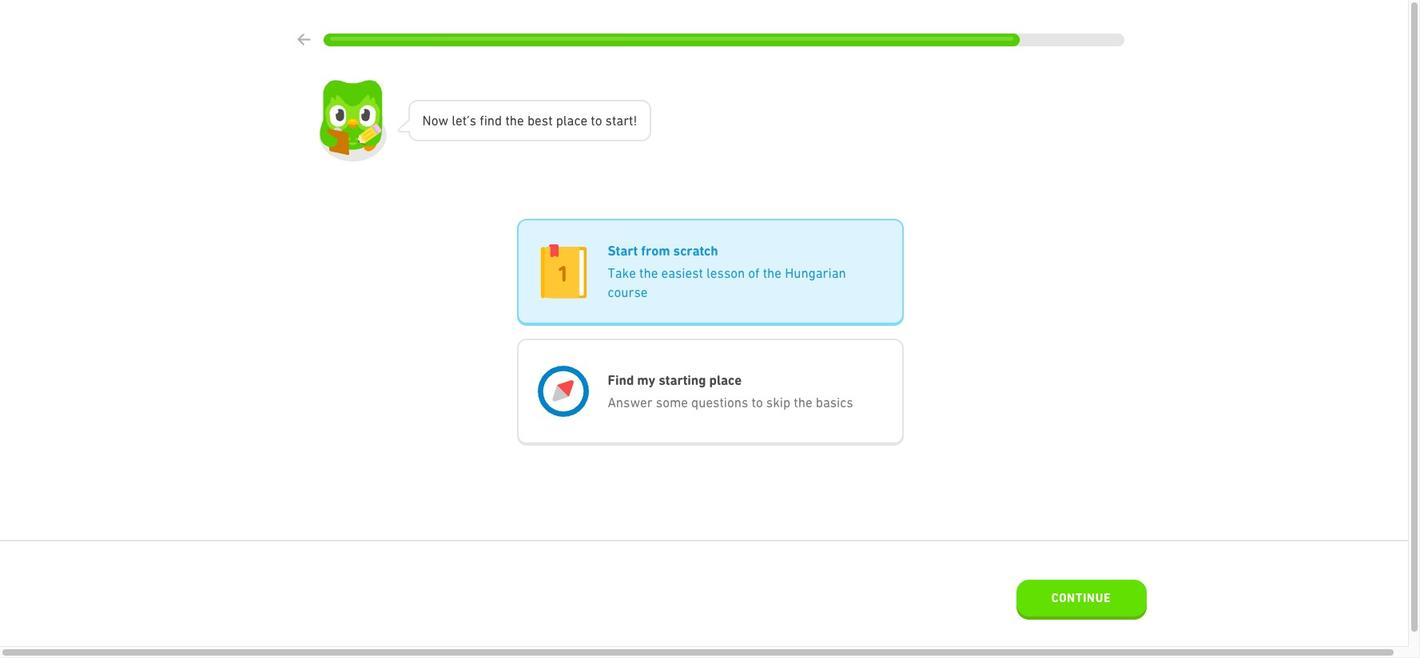 Task type: vqa. For each thing, say whether or not it's contained in the screenshot.
2nd e from right
yes



Task type: describe. For each thing, give the bounding box(es) containing it.
1 horizontal spatial the
[[763, 265, 782, 281]]

continue
[[1052, 591, 1111, 606]]

from
[[641, 243, 670, 259]]

w
[[438, 112, 448, 128]]

b e s t
[[527, 112, 553, 128]]

f
[[480, 112, 484, 128]]

find
[[608, 372, 634, 388]]

easiest
[[661, 265, 703, 281]]

none radio containing find my starting place
[[517, 339, 903, 446]]

f i n d
[[480, 112, 502, 128]]

basics
[[816, 395, 853, 411]]

p
[[556, 112, 563, 128]]

hungarian
[[785, 265, 846, 281]]

n
[[487, 112, 495, 128]]

l e t ' s
[[452, 112, 476, 128]]

to
[[752, 395, 763, 411]]

the inside find my starting place answer some questions to skip the basics
[[794, 395, 813, 411]]

answer
[[608, 395, 653, 411]]

3 t from the left
[[548, 112, 553, 128]]

i
[[484, 112, 487, 128]]

r
[[624, 112, 629, 128]]

5 t from the left
[[612, 112, 616, 128]]

4 t from the left
[[591, 112, 595, 128]]

skip
[[766, 395, 791, 411]]

1 l from the left
[[452, 112, 456, 128]]

find my starting place answer some questions to skip the basics
[[608, 372, 853, 411]]

h
[[510, 112, 517, 128]]

'
[[467, 112, 470, 128]]

d
[[495, 112, 502, 128]]

o for t
[[595, 112, 602, 128]]

n
[[422, 112, 431, 128]]



Task type: locate. For each thing, give the bounding box(es) containing it.
1 o from the left
[[431, 112, 438, 128]]

3 e from the left
[[535, 112, 542, 128]]

s left f
[[470, 112, 476, 128]]

a right "p"
[[567, 112, 574, 128]]

e
[[456, 112, 462, 128], [517, 112, 524, 128], [535, 112, 542, 128], [581, 112, 588, 128]]

p l a c e
[[556, 112, 588, 128]]

t o
[[591, 112, 602, 128]]

0 horizontal spatial a
[[567, 112, 574, 128]]

2 e from the left
[[517, 112, 524, 128]]

1 horizontal spatial s
[[542, 112, 548, 128]]

t left r
[[612, 112, 616, 128]]

a for c
[[567, 112, 574, 128]]

2 s from the left
[[542, 112, 548, 128]]

t left f
[[462, 112, 467, 128]]

None radio
[[517, 219, 903, 326]]

o right c
[[595, 112, 602, 128]]

progress bar
[[323, 34, 1124, 46]]

the down from
[[639, 265, 658, 281]]

0 horizontal spatial s
[[470, 112, 476, 128]]

0 horizontal spatial the
[[639, 265, 658, 281]]

t right t o
[[629, 112, 633, 128]]

the right the skip at the right of page
[[794, 395, 813, 411]]

1 e from the left
[[456, 112, 462, 128]]

1 a from the left
[[567, 112, 574, 128]]

my
[[637, 372, 656, 388]]

b
[[527, 112, 535, 128]]

a for r
[[616, 112, 624, 128]]

take
[[608, 265, 636, 281]]

2 t from the left
[[505, 112, 510, 128]]

some
[[656, 395, 688, 411]]

e left '
[[456, 112, 462, 128]]

2 horizontal spatial s
[[605, 112, 612, 128]]

c
[[574, 112, 581, 128]]

None radio
[[517, 339, 903, 446]]

the
[[639, 265, 658, 281], [763, 265, 782, 281], [794, 395, 813, 411]]

2 l from the left
[[563, 112, 567, 128]]

o for n
[[431, 112, 438, 128]]

a
[[567, 112, 574, 128], [616, 112, 624, 128]]

1 s from the left
[[470, 112, 476, 128]]

none radio containing start from scratch
[[517, 219, 903, 326]]

lesson
[[707, 265, 745, 281]]

of
[[748, 265, 760, 281]]

0 horizontal spatial o
[[431, 112, 438, 128]]

s right b
[[542, 112, 548, 128]]

start from scratch take the easiest lesson of the hungarian course
[[608, 243, 846, 300]]

!
[[633, 112, 637, 128]]

6 t from the left
[[629, 112, 633, 128]]

scratch
[[673, 243, 718, 259]]

0 horizontal spatial l
[[452, 112, 456, 128]]

o
[[431, 112, 438, 128], [595, 112, 602, 128]]

l left c
[[563, 112, 567, 128]]

place
[[709, 372, 742, 388]]

1 horizontal spatial a
[[616, 112, 624, 128]]

2 o from the left
[[595, 112, 602, 128]]

s t a r t !
[[605, 112, 637, 128]]

course
[[608, 285, 648, 300]]

e left "p"
[[535, 112, 542, 128]]

t h e
[[505, 112, 524, 128]]

1 t from the left
[[462, 112, 467, 128]]

t left "p"
[[548, 112, 553, 128]]

3 s from the left
[[605, 112, 612, 128]]

t right c
[[591, 112, 595, 128]]

continue button
[[1016, 580, 1146, 620]]

starting
[[659, 372, 706, 388]]

s right t o
[[605, 112, 612, 128]]

o left l e t ' s
[[431, 112, 438, 128]]

2 horizontal spatial the
[[794, 395, 813, 411]]

l
[[452, 112, 456, 128], [563, 112, 567, 128]]

4 e from the left
[[581, 112, 588, 128]]

1 horizontal spatial l
[[563, 112, 567, 128]]

t right d at left
[[505, 112, 510, 128]]

n o w
[[422, 112, 448, 128]]

e left t o
[[581, 112, 588, 128]]

a left !
[[616, 112, 624, 128]]

e left b
[[517, 112, 524, 128]]

start
[[608, 243, 638, 259]]

2 a from the left
[[616, 112, 624, 128]]

the right of
[[763, 265, 782, 281]]

questions
[[691, 395, 748, 411]]

s
[[470, 112, 476, 128], [542, 112, 548, 128], [605, 112, 612, 128]]

t
[[462, 112, 467, 128], [505, 112, 510, 128], [548, 112, 553, 128], [591, 112, 595, 128], [612, 112, 616, 128], [629, 112, 633, 128]]

1 horizontal spatial o
[[595, 112, 602, 128]]

l right w
[[452, 112, 456, 128]]



